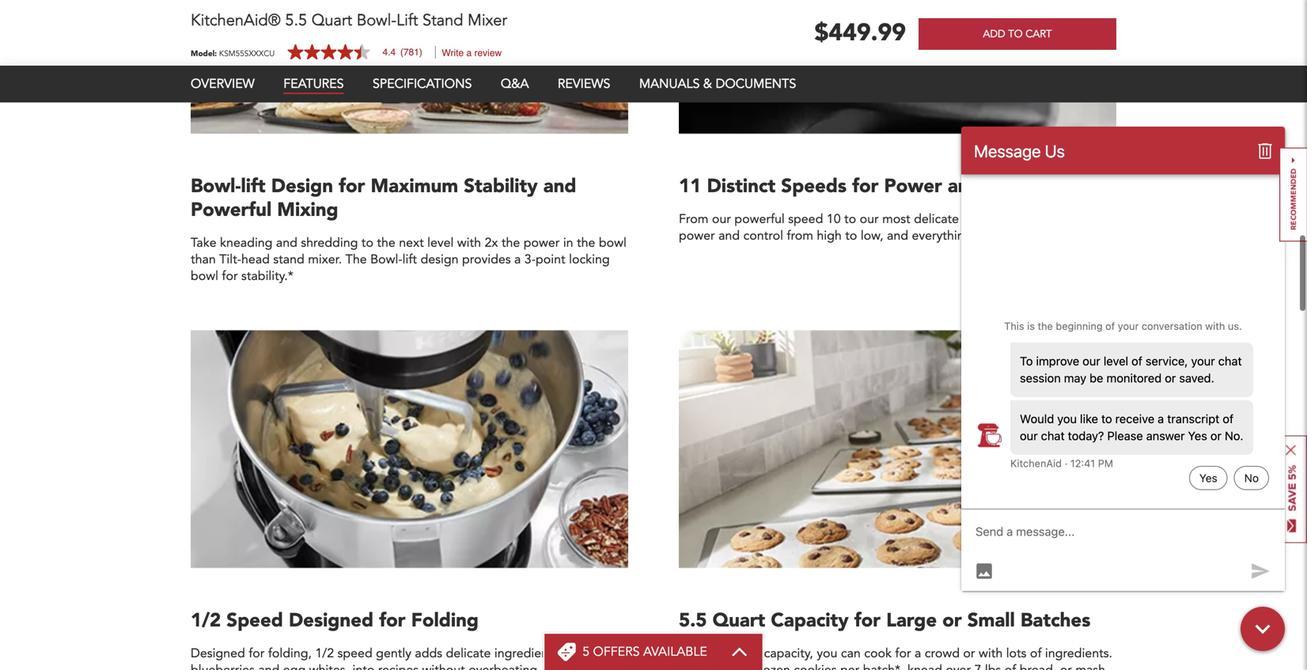 Task type: locate. For each thing, give the bounding box(es) containing it.
for left head
[[222, 268, 238, 285]]

for right the cook
[[895, 645, 911, 663]]

bowl left tilt-
[[191, 268, 218, 285]]

1 horizontal spatial in
[[976, 227, 986, 245]]

1 vertical spatial with
[[979, 645, 1003, 663]]

a left crowd
[[915, 645, 921, 663]]

1 horizontal spatial designed
[[289, 608, 374, 634]]

with
[[679, 645, 706, 663]]

2 our from the left
[[860, 211, 879, 228]]

for down speed
[[249, 645, 265, 663]]

speed inside designed for folding, 1/2 speed gently adds delicate ingredients, like blueberries and egg whites, into recipes without overbeating
[[338, 645, 373, 663]]

low,
[[861, 227, 884, 245]]

1 vertical spatial bowl-
[[191, 173, 241, 200]]

2 horizontal spatial the
[[577, 234, 595, 252]]

delicate right adds
[[446, 645, 491, 663]]

without
[[422, 662, 465, 670]]

 image for folding
[[191, 304, 628, 596]]

2 vertical spatial 5.5
[[709, 645, 727, 663]]

or left 'lbs'
[[963, 645, 975, 663]]

and right head
[[276, 234, 297, 252]]

quart up features
[[312, 9, 352, 31]]

0 horizontal spatial our
[[712, 211, 731, 228]]

0 vertical spatial delicate
[[914, 211, 959, 228]]

bowl- up 4.4 at the left top of the page
[[357, 9, 397, 31]]

with
[[457, 234, 481, 252], [979, 645, 1003, 663]]

5.5 inside with 5.5 quart capacity, you can cook for a crowd or with lots of ingredients. easily mix 11 dozen cookies per batch*, knead over 7 lbs of bread, or mas
[[709, 645, 727, 663]]

stability
[[464, 173, 538, 200]]

1/2
[[963, 211, 982, 228], [191, 608, 221, 634], [315, 645, 334, 663]]

5.5 right kitchenaid®
[[285, 9, 307, 31]]

1 horizontal spatial with
[[979, 645, 1003, 663]]

to inside take kneading and shredding to the next level with 2x the power in the bowl than tilt-head stand mixer. the bowl-lift design provides a 3-point locking bowl for stability.*
[[362, 234, 374, 252]]

for inside designed for folding, 1/2 speed gently adds delicate ingredients, like blueberries and egg whites, into recipes without overbeating
[[249, 645, 265, 663]]

0 horizontal spatial lift
[[241, 173, 266, 200]]

or right bread,
[[1060, 662, 1072, 670]]

tilt-
[[219, 251, 241, 268]]

small
[[968, 608, 1015, 634]]

1 horizontal spatial 5.5
[[679, 608, 707, 634]]

bowl- up take
[[191, 173, 241, 200]]

batch*,
[[863, 662, 904, 670]]

power
[[884, 173, 942, 200]]

1/2 left speed,
[[963, 211, 982, 228]]

and left egg
[[258, 662, 280, 670]]

distinct
[[707, 173, 776, 200]]

our left most
[[860, 211, 879, 228]]

1 horizontal spatial speed
[[788, 211, 823, 228]]

quart
[[312, 9, 352, 31], [713, 608, 766, 634]]

0 vertical spatial bowl
[[599, 234, 627, 252]]

0 horizontal spatial designed
[[191, 645, 245, 663]]

blueberries
[[191, 662, 255, 670]]

bowl right point at the left
[[599, 234, 627, 252]]

powerful
[[191, 197, 272, 223]]

and left 'control'
[[719, 227, 740, 245]]

a inside take kneading and shredding to the next level with 2x the power in the bowl than tilt-head stand mixer. the bowl-lift design provides a 3-point locking bowl for stability.*
[[514, 251, 521, 268]]

control
[[744, 227, 783, 245]]

1 vertical spatial 11
[[738, 662, 752, 670]]

overview
[[191, 75, 255, 93]]

speed down 1/2 speed designed for folding
[[338, 645, 373, 663]]

in left between
[[976, 227, 986, 245]]

to
[[844, 211, 856, 228], [845, 227, 857, 245], [362, 234, 374, 252]]

our right from
[[712, 211, 731, 228]]

the right 2x
[[502, 234, 520, 252]]

1 horizontal spatial a
[[514, 251, 521, 268]]

0 horizontal spatial with
[[457, 234, 481, 252]]

and
[[544, 173, 577, 200], [948, 173, 981, 200], [719, 227, 740, 245], [887, 227, 909, 245], [276, 234, 297, 252], [258, 662, 280, 670]]

lift inside bowl-lift design for maximum stability and powerful mixing
[[241, 173, 266, 200]]

or up crowd
[[943, 608, 962, 634]]

0 horizontal spatial quart
[[312, 9, 352, 31]]

2 horizontal spatial or
[[1060, 662, 1072, 670]]

0 horizontal spatial delicate
[[446, 645, 491, 663]]

0 horizontal spatial bowl
[[191, 268, 218, 285]]

0 vertical spatial designed
[[289, 608, 374, 634]]

for inside take kneading and shredding to the next level with 2x the power in the bowl than tilt-head stand mixer. the bowl-lift design provides a 3-point locking bowl for stability.*
[[222, 268, 238, 285]]

11 inside with 5.5 quart capacity, you can cook for a crowd or with lots of ingredients. easily mix 11 dozen cookies per batch*, knead over 7 lbs of bread, or mas
[[738, 662, 752, 670]]

2 horizontal spatial 5.5
[[709, 645, 727, 663]]

5.5
[[285, 9, 307, 31], [679, 608, 707, 634], [709, 645, 727, 663]]

and right the stability
[[544, 173, 577, 200]]

 image
[[191, 0, 628, 162], [679, 0, 1117, 162], [191, 304, 628, 596], [679, 304, 1117, 596]]

2 horizontal spatial 1/2
[[963, 211, 982, 228]]

1 horizontal spatial or
[[963, 645, 975, 663]]

into
[[353, 662, 375, 670]]

crowd
[[925, 645, 960, 663]]

model:
[[191, 48, 217, 59]]

0 vertical spatial with
[[457, 234, 481, 252]]

3-
[[525, 251, 536, 268]]

(781)
[[400, 47, 423, 58]]

0 vertical spatial speed
[[788, 211, 823, 228]]

2 vertical spatial 1/2
[[315, 645, 334, 663]]

speed
[[788, 211, 823, 228], [338, 645, 373, 663]]

power right 2x
[[524, 234, 560, 252]]

to
[[1008, 27, 1023, 41]]

0 vertical spatial 5.5
[[285, 9, 307, 31]]

4.4 (781)
[[383, 47, 423, 58]]

0 horizontal spatial speed
[[338, 645, 373, 663]]

2 horizontal spatial a
[[915, 645, 921, 663]]

0 horizontal spatial a
[[467, 47, 472, 59]]

0 vertical spatial 11
[[679, 173, 702, 200]]

$449.99
[[815, 17, 906, 49]]

cookies
[[794, 662, 837, 670]]

for right design
[[339, 173, 365, 200]]

control
[[987, 173, 1054, 200]]

11 down chevron icon
[[738, 662, 752, 670]]

batches
[[1021, 608, 1091, 634]]

and right low,
[[887, 227, 909, 245]]

and right power at the right top
[[948, 173, 981, 200]]

0 horizontal spatial power
[[524, 234, 560, 252]]

delicate inside from our powerful speed 10 to our most delicate 1/2 speed, this mixer has power and control from high to low, and everything in between
[[914, 211, 959, 228]]

promo tag image
[[557, 643, 576, 662]]

2 vertical spatial bowl-
[[370, 251, 403, 268]]

ksm55sxxxcu
[[219, 48, 275, 59]]

1 horizontal spatial 1/2
[[315, 645, 334, 663]]

lift inside take kneading and shredding to the next level with 2x the power in the bowl than tilt-head stand mixer. the bowl-lift design provides a 3-point locking bowl for stability.*
[[403, 251, 417, 268]]

ingredients,
[[495, 645, 562, 663]]

1 horizontal spatial delicate
[[914, 211, 959, 228]]

specifications link
[[373, 75, 472, 93]]

whites,
[[309, 662, 349, 670]]

power left powerful
[[679, 227, 715, 245]]

capacity
[[771, 608, 849, 634]]

features link
[[284, 75, 344, 94]]

offers
[[593, 643, 640, 661]]

designed down speed
[[191, 645, 245, 663]]

q&a link
[[501, 75, 529, 93]]

1 horizontal spatial of
[[1030, 645, 1042, 663]]

folding
[[411, 608, 479, 634]]

1 our from the left
[[712, 211, 731, 228]]

lots
[[1006, 645, 1027, 663]]

11 up from
[[679, 173, 702, 200]]

of right lots
[[1030, 645, 1042, 663]]

with left lots
[[979, 645, 1003, 663]]

1 horizontal spatial 11
[[738, 662, 752, 670]]

1/2 inside from our powerful speed 10 to our most delicate 1/2 speed, this mixer has power and control from high to low, and everything in between
[[963, 211, 982, 228]]

q&a
[[501, 75, 529, 93]]

for up the cook
[[855, 608, 881, 634]]

0 vertical spatial lift
[[241, 173, 266, 200]]

1 vertical spatial a
[[514, 251, 521, 268]]

1 horizontal spatial bowl
[[599, 234, 627, 252]]

for left power at the right top
[[852, 173, 879, 200]]

gently
[[376, 645, 411, 663]]

for up gently
[[379, 608, 406, 634]]

2 vertical spatial a
[[915, 645, 921, 663]]

the right point at the left
[[577, 234, 595, 252]]

stand
[[423, 9, 463, 31]]

mixer
[[1050, 211, 1082, 228]]

11
[[679, 173, 702, 200], [738, 662, 752, 670]]

designed up whites,
[[289, 608, 374, 634]]

specifications
[[373, 75, 472, 93]]

1 horizontal spatial the
[[502, 234, 520, 252]]

bowl- right the
[[370, 251, 403, 268]]

heading
[[583, 643, 707, 661]]

0 horizontal spatial the
[[377, 234, 396, 252]]

and inside bowl-lift design for maximum stability and powerful mixing
[[544, 173, 577, 200]]

with left 2x
[[457, 234, 481, 252]]

5.5 up with
[[679, 608, 707, 634]]

1 horizontal spatial our
[[860, 211, 879, 228]]

documents
[[716, 75, 796, 93]]

of right 'lbs'
[[1005, 662, 1016, 670]]

1 vertical spatial 5.5
[[679, 608, 707, 634]]

in right 3-
[[563, 234, 573, 252]]

ingredients.
[[1045, 645, 1113, 663]]

quart up chevron icon
[[713, 608, 766, 634]]

1 horizontal spatial quart
[[713, 608, 766, 634]]

write
[[442, 47, 464, 59]]

1 horizontal spatial lift
[[403, 251, 417, 268]]

1/2 up blueberries at the left of page
[[191, 608, 221, 634]]

kitchenaid®
[[191, 9, 281, 31]]

manuals & documents
[[639, 75, 796, 93]]

mixer.
[[308, 251, 342, 268]]

the left next
[[377, 234, 396, 252]]

speed
[[227, 608, 283, 634]]

everything
[[912, 227, 972, 245]]

reviews link
[[558, 75, 610, 93]]

0 vertical spatial quart
[[312, 9, 352, 31]]

write a review button
[[442, 47, 502, 59]]

power
[[679, 227, 715, 245], [524, 234, 560, 252]]

1/2 right egg
[[315, 645, 334, 663]]

1 vertical spatial lift
[[403, 251, 417, 268]]

this
[[1027, 211, 1047, 228]]

1 horizontal spatial power
[[679, 227, 715, 245]]

1/2 inside designed for folding, 1/2 speed gently adds delicate ingredients, like blueberries and egg whites, into recipes without overbeating
[[315, 645, 334, 663]]

manuals & documents link
[[639, 75, 796, 93]]

you
[[817, 645, 838, 663]]

2x
[[485, 234, 498, 252]]

5 offers available
[[583, 643, 707, 661]]

bowl- inside take kneading and shredding to the next level with 2x the power in the bowl than tilt-head stand mixer. the bowl-lift design provides a 3-point locking bowl for stability.*
[[370, 251, 403, 268]]

0 horizontal spatial in
[[563, 234, 573, 252]]

0 horizontal spatial 1/2
[[191, 608, 221, 634]]

model: ksm55sxxxcu
[[191, 48, 275, 59]]

1 vertical spatial designed
[[191, 645, 245, 663]]

1 vertical spatial delicate
[[446, 645, 491, 663]]

speed left 10
[[788, 211, 823, 228]]

the
[[377, 234, 396, 252], [502, 234, 520, 252], [577, 234, 595, 252]]

to right shredding
[[362, 234, 374, 252]]

a right write
[[467, 47, 472, 59]]

0 vertical spatial 1/2
[[963, 211, 982, 228]]

for
[[339, 173, 365, 200], [852, 173, 879, 200], [222, 268, 238, 285], [379, 608, 406, 634], [855, 608, 881, 634], [249, 645, 265, 663], [895, 645, 911, 663]]

chevron icon image
[[731, 647, 749, 657]]

can
[[841, 645, 861, 663]]

mix
[[714, 662, 734, 670]]

delicate inside designed for folding, 1/2 speed gently adds delicate ingredients, like blueberries and egg whites, into recipes without overbeating
[[446, 645, 491, 663]]

0 horizontal spatial 5.5
[[285, 9, 307, 31]]

a left 3-
[[514, 251, 521, 268]]

head
[[241, 251, 270, 268]]

add to cart button
[[919, 18, 1117, 50]]

with inside with 5.5 quart capacity, you can cook for a crowd or with lots of ingredients. easily mix 11 dozen cookies per batch*, knead over 7 lbs of bread, or mas
[[979, 645, 1003, 663]]

in inside take kneading and shredding to the next level with 2x the power in the bowl than tilt-head stand mixer. the bowl-lift design provides a 3-point locking bowl for stability.*
[[563, 234, 573, 252]]

manuals
[[639, 75, 700, 93]]

delicate right most
[[914, 211, 959, 228]]

between
[[989, 227, 1039, 245]]

5.5 left chevron icon
[[709, 645, 727, 663]]

a
[[467, 47, 472, 59], [514, 251, 521, 268], [915, 645, 921, 663]]

1 vertical spatial speed
[[338, 645, 373, 663]]

and inside take kneading and shredding to the next level with 2x the power in the bowl than tilt-head stand mixer. the bowl-lift design provides a 3-point locking bowl for stability.*
[[276, 234, 297, 252]]

0 horizontal spatial 11
[[679, 173, 702, 200]]

of
[[1030, 645, 1042, 663], [1005, 662, 1016, 670]]



Task type: describe. For each thing, give the bounding box(es) containing it.
with inside take kneading and shredding to the next level with 2x the power in the bowl than tilt-head stand mixer. the bowl-lift design provides a 3-point locking bowl for stability.*
[[457, 234, 481, 252]]

the
[[346, 251, 367, 268]]

 image for power
[[679, 0, 1117, 162]]

10
[[827, 211, 841, 228]]

to left low,
[[845, 227, 857, 245]]

folding,
[[268, 645, 312, 663]]

0 horizontal spatial or
[[943, 608, 962, 634]]

and inside designed for folding, 1/2 speed gently adds delicate ingredients, like blueberries and egg whites, into recipes without overbeating
[[258, 662, 280, 670]]

5.5 for kitchenaid®
[[285, 9, 307, 31]]

reviews
[[558, 75, 610, 93]]

close image
[[1286, 445, 1296, 455]]

1 vertical spatial quart
[[713, 608, 766, 634]]

power inside from our powerful speed 10 to our most delicate 1/2 speed, this mixer has power and control from high to low, and everything in between
[[679, 227, 715, 245]]

designed for folding, 1/2 speed gently adds delicate ingredients, like blueberries and egg whites, into recipes without overbeating
[[191, 645, 585, 670]]

point
[[536, 251, 566, 268]]

in inside from our powerful speed 10 to our most delicate 1/2 speed, this mixer has power and control from high to low, and everything in between
[[976, 227, 986, 245]]

with 5.5 quart capacity, you can cook for a crowd or with lots of ingredients. easily mix 11 dozen cookies per batch*, knead over 7 lbs of bread, or mas
[[679, 645, 1113, 670]]

over
[[946, 662, 971, 670]]

from our powerful speed 10 to our most delicate 1/2 speed, this mixer has power and control from high to low, and everything in between
[[679, 211, 1105, 245]]

dozen
[[755, 662, 790, 670]]

1 the from the left
[[377, 234, 396, 252]]

 image for maximum
[[191, 0, 628, 162]]

take
[[191, 234, 217, 252]]

kitchenaid® 5.5 quart bowl-lift stand mixer
[[191, 9, 507, 31]]

5.5 for with
[[709, 645, 727, 663]]

mixing
[[277, 197, 338, 223]]

adds
[[415, 645, 442, 663]]

0 vertical spatial bowl-
[[357, 9, 397, 31]]

to right 10
[[844, 211, 856, 228]]

quart
[[730, 645, 761, 663]]

level
[[427, 234, 454, 252]]

egg
[[283, 662, 306, 670]]

lbs
[[985, 662, 1001, 670]]

lift
[[397, 9, 418, 31]]

next
[[399, 234, 424, 252]]

recommendations image
[[1280, 147, 1307, 242]]

review
[[474, 47, 502, 59]]

4.4
[[383, 47, 396, 58]]

recipes
[[378, 662, 419, 670]]

stability.*
[[241, 268, 293, 285]]

from
[[787, 227, 814, 245]]

5
[[583, 643, 590, 661]]

most
[[883, 211, 911, 228]]

powerful
[[735, 211, 785, 228]]

for inside with 5.5 quart capacity, you can cook for a crowd or with lots of ingredients. easily mix 11 dozen cookies per batch*, knead over 7 lbs of bread, or mas
[[895, 645, 911, 663]]

stand
[[273, 251, 305, 268]]

than
[[191, 251, 216, 268]]

add to cart
[[983, 27, 1052, 41]]

locking
[[569, 251, 610, 268]]

provides
[[462, 251, 511, 268]]

design
[[421, 251, 459, 268]]

2 the from the left
[[502, 234, 520, 252]]

take kneading and shredding to the next level with 2x the power in the bowl than tilt-head stand mixer. the bowl-lift design provides a 3-point locking bowl for stability.*
[[191, 234, 627, 285]]

heading containing 5
[[583, 643, 707, 661]]

designed inside designed for folding, 1/2 speed gently adds delicate ingredients, like blueberries and egg whites, into recipes without overbeating
[[191, 645, 245, 663]]

1/2 speed designed for folding
[[191, 608, 479, 634]]

 image for large
[[679, 304, 1117, 596]]

add
[[983, 27, 1006, 41]]

11 distinct speeds for power and control
[[679, 173, 1054, 200]]

easily
[[679, 662, 711, 670]]

knead
[[908, 662, 942, 670]]

bowl-lift design for maximum stability and powerful mixing
[[191, 173, 577, 223]]

has
[[1086, 211, 1105, 228]]

features
[[284, 75, 344, 93]]

&
[[703, 75, 712, 93]]

capacity,
[[764, 645, 813, 663]]

cook
[[864, 645, 892, 663]]

kneading
[[220, 234, 273, 252]]

write a review
[[442, 47, 502, 59]]

for inside bowl-lift design for maximum stability and powerful mixing
[[339, 173, 365, 200]]

1 vertical spatial bowl
[[191, 268, 218, 285]]

maximum
[[371, 173, 458, 200]]

from
[[679, 211, 709, 228]]

speed inside from our powerful speed 10 to our most delicate 1/2 speed, this mixer has power and control from high to low, and everything in between
[[788, 211, 823, 228]]

0 horizontal spatial of
[[1005, 662, 1016, 670]]

overbeating
[[469, 662, 537, 670]]

design
[[271, 173, 333, 200]]

like
[[565, 645, 585, 663]]

bowl- inside bowl-lift design for maximum stability and powerful mixing
[[191, 173, 241, 200]]

cart
[[1026, 27, 1052, 41]]

1 vertical spatial 1/2
[[191, 608, 221, 634]]

power inside take kneading and shredding to the next level with 2x the power in the bowl than tilt-head stand mixer. the bowl-lift design provides a 3-point locking bowl for stability.*
[[524, 234, 560, 252]]

0 vertical spatial a
[[467, 47, 472, 59]]

a inside with 5.5 quart capacity, you can cook for a crowd or with lots of ingredients. easily mix 11 dozen cookies per batch*, knead over 7 lbs of bread, or mas
[[915, 645, 921, 663]]

high
[[817, 227, 842, 245]]

speed,
[[985, 211, 1024, 228]]

large
[[886, 608, 937, 634]]

7
[[975, 662, 982, 670]]

3 the from the left
[[577, 234, 595, 252]]



Task type: vqa. For each thing, say whether or not it's contained in the screenshot.
Manual
no



